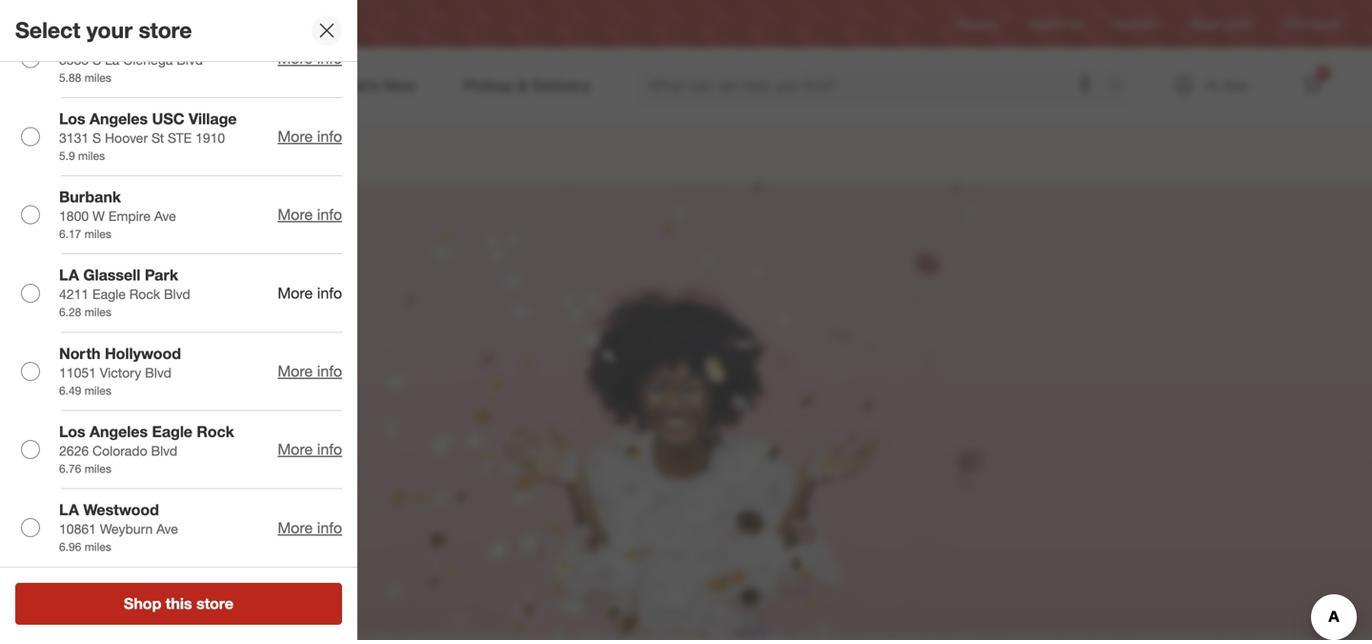 Task type: describe. For each thing, give the bounding box(es) containing it.
info for la glassell park
[[317, 284, 342, 302]]

1 more info from the top
[[278, 49, 342, 68]]

this
[[166, 595, 192, 613]]

la
[[105, 51, 119, 68]]

more for los angeles eagle rock
[[278, 440, 313, 459]]

la for glassell
[[59, 266, 79, 285]]

registry link
[[956, 16, 998, 32]]

search button
[[1099, 65, 1144, 111]]

eagle inside la glassell park 4211 eagle rock blvd 6.28 miles
[[92, 286, 126, 303]]

burbank 1800 w empire ave 6.17 miles
[[59, 188, 176, 241]]

blvd inside north hollywood 11051 victory blvd 6.49 miles
[[145, 364, 171, 381]]

st
[[152, 130, 164, 146]]

6.96
[[59, 540, 81, 554]]

What can we help you find? suggestions appear below search field
[[637, 65, 1112, 107]]

more info link for los angeles usc village
[[278, 127, 342, 146]]

store for select your store
[[139, 17, 192, 43]]

1 horizontal spatial registry
[[956, 17, 998, 31]]

shop this store button
[[15, 583, 342, 625]]

more info for los angeles usc village
[[278, 127, 342, 146]]

more info for north hollywood
[[278, 362, 342, 381]]

1800
[[59, 208, 89, 224]]

target circle
[[1189, 17, 1253, 31]]

1 more info link from the top
[[278, 49, 342, 68]]

north hollywood 11051 victory blvd 6.49 miles
[[59, 344, 181, 398]]

weekly ad link
[[1029, 16, 1083, 32]]

more info link for north hollywood
[[278, 362, 342, 381]]

los angeles usc village 3131 s hoover st ste 1910 5.9 miles
[[59, 110, 237, 163]]

hoover
[[105, 130, 148, 146]]

cienega
[[123, 51, 173, 68]]

los angeles eagle rock 2626 colorado blvd 6.76 miles
[[59, 423, 234, 476]]

target circle link
[[1189, 16, 1253, 32]]

select
[[15, 17, 80, 43]]

glassell
[[83, 266, 140, 285]]

rock inside los angeles eagle rock 2626 colorado blvd 6.76 miles
[[197, 423, 234, 441]]

miles inside 'los angeles usc village 3131 s hoover st ste 1910 5.9 miles'
[[78, 149, 105, 163]]

ste
[[168, 130, 192, 146]]

3131
[[59, 130, 89, 146]]

more info link for burbank
[[278, 206, 342, 224]]

la for westwood
[[59, 501, 79, 519]]

miles inside la westwood 10861 weyburn ave 6.96 miles
[[85, 540, 111, 554]]

rock inside la glassell park 4211 eagle rock blvd 6.28 miles
[[129, 286, 160, 303]]

info for burbank
[[317, 206, 342, 224]]

info for los angeles eagle rock
[[317, 440, 342, 459]]

11051
[[59, 364, 96, 381]]

info for north hollywood
[[317, 362, 342, 381]]

miles inside north hollywood 11051 victory blvd 6.49 miles
[[85, 383, 111, 398]]

search
[[1099, 78, 1144, 97]]

sunset
[[181, 17, 216, 31]]

more info for la westwood
[[278, 519, 342, 537]]

blvd inside 3535 s la cienega blvd 5.88 miles
[[177, 51, 203, 68]]

6.49
[[59, 383, 81, 398]]

1 vertical spatial registry
[[69, 139, 179, 173]]

village
[[189, 110, 237, 128]]

stores
[[1309, 17, 1342, 31]]

6.76
[[59, 462, 81, 476]]

s inside 3535 s la cienega blvd 5.88 miles
[[92, 51, 101, 68]]

los for los angeles eagle rock
[[59, 423, 85, 441]]

4211
[[59, 286, 89, 303]]

redcard link
[[1113, 16, 1159, 32]]

weekly
[[1029, 17, 1065, 31]]

find
[[1284, 17, 1306, 31]]

w
[[92, 208, 105, 224]]



Task type: locate. For each thing, give the bounding box(es) containing it.
blvd down park
[[164, 286, 190, 303]]

5.88
[[59, 70, 81, 85]]

more info for burbank
[[278, 206, 342, 224]]

ave inside la westwood 10861 weyburn ave 6.96 miles
[[156, 521, 178, 538]]

la westwood 10861 weyburn ave 6.96 miles
[[59, 501, 178, 554]]

s inside 'los angeles usc village 3131 s hoover st ste 1910 5.9 miles'
[[92, 130, 101, 146]]

miles right 6.76
[[85, 462, 111, 476]]

more for burbank
[[278, 206, 313, 224]]

1 more from the top
[[278, 49, 313, 68]]

1 angeles from the top
[[90, 110, 148, 128]]

more info for los angeles eagle rock
[[278, 440, 342, 459]]

more for la glassell park
[[278, 284, 313, 302]]

circle
[[1224, 17, 1253, 31]]

6 more from the top
[[278, 440, 313, 459]]

usc
[[152, 110, 184, 128]]

store right this
[[196, 595, 234, 613]]

eagle down glassell
[[92, 286, 126, 303]]

1 s from the top
[[92, 51, 101, 68]]

angeles up "hoover"
[[90, 110, 148, 128]]

la
[[163, 17, 177, 31], [59, 266, 79, 285], [59, 501, 79, 519]]

angeles
[[90, 110, 148, 128], [90, 423, 148, 441]]

3 more info from the top
[[278, 206, 342, 224]]

miles down w
[[85, 227, 111, 241]]

7 more info from the top
[[278, 519, 342, 537]]

blvd right colorado
[[151, 443, 177, 459]]

blvd
[[177, 51, 203, 68], [164, 286, 190, 303], [145, 364, 171, 381], [151, 443, 177, 459]]

0 vertical spatial la
[[163, 17, 177, 31]]

0 vertical spatial los
[[59, 110, 85, 128]]

ave right weyburn
[[156, 521, 178, 538]]

weyburn
[[100, 521, 153, 538]]

la up 10861
[[59, 501, 79, 519]]

angeles for usc
[[90, 110, 148, 128]]

hollywood
[[105, 344, 181, 363]]

angeles inside 'los angeles usc village 3131 s hoover st ste 1910 5.9 miles'
[[90, 110, 148, 128]]

eagle down north hollywood 11051 victory blvd 6.49 miles
[[152, 423, 192, 441]]

4
[[1321, 67, 1326, 79]]

la for sunset
[[163, 17, 177, 31]]

0 horizontal spatial rock
[[129, 286, 160, 303]]

0 horizontal spatial eagle
[[92, 286, 126, 303]]

store inside button
[[196, 595, 234, 613]]

4 more info from the top
[[278, 284, 342, 302]]

6.28
[[59, 305, 81, 319]]

1 vertical spatial ave
[[156, 521, 178, 538]]

your
[[86, 17, 133, 43]]

2 angeles from the top
[[90, 423, 148, 441]]

weekly ad
[[1029, 17, 1083, 31]]

7 more info link from the top
[[278, 519, 342, 537]]

blvd down la sunset
[[177, 51, 203, 68]]

more info link
[[278, 49, 342, 68], [278, 127, 342, 146], [278, 206, 342, 224], [278, 284, 342, 302], [278, 362, 342, 381], [278, 440, 342, 459], [278, 519, 342, 537]]

0 vertical spatial registry
[[956, 17, 998, 31]]

0 horizontal spatial registry
[[69, 139, 179, 173]]

eagle inside los angeles eagle rock 2626 colorado blvd 6.76 miles
[[152, 423, 192, 441]]

more info for la glassell park
[[278, 284, 342, 302]]

miles right the 5.9 at left top
[[78, 149, 105, 163]]

info for los angeles usc village
[[317, 127, 342, 146]]

north
[[59, 344, 101, 363]]

miles down 10861
[[85, 540, 111, 554]]

la glassell park 4211 eagle rock blvd 6.28 miles
[[59, 266, 190, 319]]

more
[[278, 49, 313, 68], [278, 127, 313, 146], [278, 206, 313, 224], [278, 284, 313, 302], [278, 362, 313, 381], [278, 440, 313, 459], [278, 519, 313, 537]]

colorado
[[92, 443, 147, 459]]

s
[[92, 51, 101, 68], [92, 130, 101, 146]]

7 more from the top
[[278, 519, 313, 537]]

1 vertical spatial s
[[92, 130, 101, 146]]

2 los from the top
[[59, 423, 85, 441]]

1 vertical spatial los
[[59, 423, 85, 441]]

eagle
[[92, 286, 126, 303], [152, 423, 192, 441]]

1910
[[195, 130, 225, 146]]

store up cienega
[[139, 17, 192, 43]]

info
[[317, 49, 342, 68], [317, 127, 342, 146], [317, 206, 342, 224], [317, 284, 342, 302], [317, 362, 342, 381], [317, 440, 342, 459], [317, 519, 342, 537]]

s left la
[[92, 51, 101, 68]]

ad
[[1068, 17, 1083, 31]]

3535 s la cienega blvd 5.88 miles
[[59, 51, 203, 85]]

0 vertical spatial s
[[92, 51, 101, 68]]

shop
[[124, 595, 161, 613]]

2 more from the top
[[278, 127, 313, 146]]

la inside la glassell park 4211 eagle rock blvd 6.28 miles
[[59, 266, 79, 285]]

empire
[[109, 208, 151, 224]]

registry
[[956, 17, 998, 31], [69, 139, 179, 173]]

more for north hollywood
[[278, 362, 313, 381]]

registry left weekly
[[956, 17, 998, 31]]

find stores
[[1284, 17, 1342, 31]]

5.9
[[59, 149, 75, 163]]

la sunset
[[163, 17, 216, 31]]

ave for la westwood
[[156, 521, 178, 538]]

los up 2626
[[59, 423, 85, 441]]

1 info from the top
[[317, 49, 342, 68]]

westwood
[[83, 501, 159, 519]]

None radio
[[21, 440, 40, 459]]

la inside dropdown button
[[163, 17, 177, 31]]

info for la westwood
[[317, 519, 342, 537]]

ave right empire
[[154, 208, 176, 224]]

miles inside los angeles eagle rock 2626 colorado blvd 6.76 miles
[[85, 462, 111, 476]]

los inside los angeles eagle rock 2626 colorado blvd 6.76 miles
[[59, 423, 85, 441]]

2 info from the top
[[317, 127, 342, 146]]

blvd inside la glassell park 4211 eagle rock blvd 6.28 miles
[[164, 286, 190, 303]]

victory
[[100, 364, 141, 381]]

miles down 11051
[[85, 383, 111, 398]]

store
[[139, 17, 192, 43], [196, 595, 234, 613]]

3 info from the top
[[317, 206, 342, 224]]

4 info from the top
[[317, 284, 342, 302]]

redcard
[[1113, 17, 1159, 31]]

la up 4211
[[59, 266, 79, 285]]

store for shop this store
[[196, 595, 234, 613]]

None radio
[[21, 127, 40, 146], [21, 205, 40, 225], [21, 284, 40, 303], [21, 362, 40, 381], [21, 519, 40, 538], [21, 127, 40, 146], [21, 205, 40, 225], [21, 284, 40, 303], [21, 362, 40, 381], [21, 519, 40, 538]]

5 more from the top
[[278, 362, 313, 381]]

angeles up colorado
[[90, 423, 148, 441]]

2 more info from the top
[[278, 127, 342, 146]]

more for los angeles usc village
[[278, 127, 313, 146]]

more for la westwood
[[278, 519, 313, 537]]

select your store
[[15, 17, 192, 43]]

0 vertical spatial store
[[139, 17, 192, 43]]

0 vertical spatial angeles
[[90, 110, 148, 128]]

1 vertical spatial rock
[[197, 423, 234, 441]]

s right 3131
[[92, 130, 101, 146]]

0 vertical spatial ave
[[154, 208, 176, 224]]

5 more info link from the top
[[278, 362, 342, 381]]

miles
[[85, 70, 111, 85], [78, 149, 105, 163], [85, 227, 111, 241], [85, 305, 111, 319], [85, 383, 111, 398], [85, 462, 111, 476], [85, 540, 111, 554]]

1 horizontal spatial rock
[[197, 423, 234, 441]]

los inside 'los angeles usc village 3131 s hoover st ste 1910 5.9 miles'
[[59, 110, 85, 128]]

0 horizontal spatial store
[[139, 17, 192, 43]]

select your store dialog
[[0, 0, 357, 640]]

angeles for eagle
[[90, 423, 148, 441]]

1 vertical spatial la
[[59, 266, 79, 285]]

blvd inside los angeles eagle rock 2626 colorado blvd 6.76 miles
[[151, 443, 177, 459]]

more info link for los angeles eagle rock
[[278, 440, 342, 459]]

3 more info link from the top
[[278, 206, 342, 224]]

ave inside burbank 1800 w empire ave 6.17 miles
[[154, 208, 176, 224]]

ave for burbank
[[154, 208, 176, 224]]

7 info from the top
[[317, 519, 342, 537]]

5 info from the top
[[317, 362, 342, 381]]

4 more from the top
[[278, 284, 313, 302]]

2626
[[59, 443, 89, 459]]

la inside la westwood 10861 weyburn ave 6.96 miles
[[59, 501, 79, 519]]

target
[[1189, 17, 1220, 31]]

4 link
[[1292, 65, 1334, 107]]

1 vertical spatial angeles
[[90, 423, 148, 441]]

miles down la
[[85, 70, 111, 85]]

3535
[[59, 51, 89, 68]]

6.17
[[59, 227, 81, 241]]

6 info from the top
[[317, 440, 342, 459]]

find stores link
[[1284, 16, 1342, 32]]

rock
[[129, 286, 160, 303], [197, 423, 234, 441]]

la left sunset
[[163, 17, 177, 31]]

burbank
[[59, 188, 121, 206]]

1 vertical spatial store
[[196, 595, 234, 613]]

angeles inside los angeles eagle rock 2626 colorado blvd 6.76 miles
[[90, 423, 148, 441]]

ave
[[154, 208, 176, 224], [156, 521, 178, 538]]

0 vertical spatial rock
[[129, 286, 160, 303]]

los
[[59, 110, 85, 128], [59, 423, 85, 441]]

none radio inside select your store dialog
[[21, 440, 40, 459]]

more info link for la glassell park
[[278, 284, 342, 302]]

2 more info link from the top
[[278, 127, 342, 146]]

1 vertical spatial eagle
[[152, 423, 192, 441]]

miles inside 3535 s la cienega blvd 5.88 miles
[[85, 70, 111, 85]]

los up 3131
[[59, 110, 85, 128]]

miles inside burbank 1800 w empire ave 6.17 miles
[[85, 227, 111, 241]]

1 los from the top
[[59, 110, 85, 128]]

la sunset button
[[128, 7, 229, 41]]

blvd down hollywood
[[145, 364, 171, 381]]

miles right 6.28
[[85, 305, 111, 319]]

4 more info link from the top
[[278, 284, 342, 302]]

5 more info from the top
[[278, 362, 342, 381]]

los for los angeles usc village
[[59, 110, 85, 128]]

park
[[145, 266, 178, 285]]

shop this store
[[124, 595, 234, 613]]

registry up "burbank"
[[69, 139, 179, 173]]

miles inside la glassell park 4211 eagle rock blvd 6.28 miles
[[85, 305, 111, 319]]

3 more from the top
[[278, 206, 313, 224]]

0 vertical spatial eagle
[[92, 286, 126, 303]]

more info
[[278, 49, 342, 68], [278, 127, 342, 146], [278, 206, 342, 224], [278, 284, 342, 302], [278, 362, 342, 381], [278, 440, 342, 459], [278, 519, 342, 537]]

2 vertical spatial la
[[59, 501, 79, 519]]

2 s from the top
[[92, 130, 101, 146]]

10861
[[59, 521, 96, 538]]

6 more info link from the top
[[278, 440, 342, 459]]

more info link for la westwood
[[278, 519, 342, 537]]

6 more info from the top
[[278, 440, 342, 459]]

1 horizontal spatial store
[[196, 595, 234, 613]]

1 horizontal spatial eagle
[[152, 423, 192, 441]]



Task type: vqa. For each thing, say whether or not it's contained in the screenshot.
85
no



